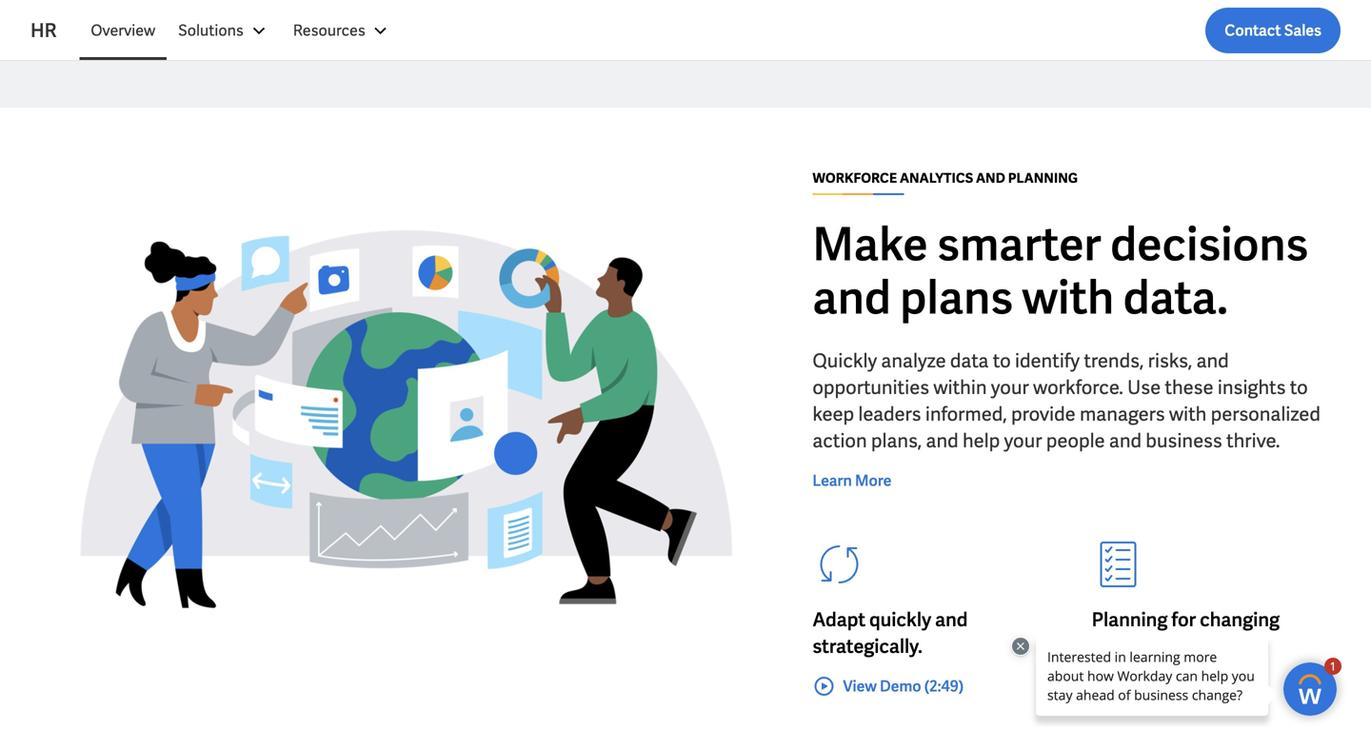 Task type: locate. For each thing, give the bounding box(es) containing it.
and down informed,
[[926, 429, 959, 453]]

(2:49) for planning for changing needs.
[[1204, 677, 1244, 697]]

with inside make smarter decisions and plans with data.
[[1023, 268, 1115, 328]]

1 watch from the left
[[61, 10, 106, 30]]

1 video from the left
[[109, 10, 148, 30]]

analytics
[[900, 170, 974, 187]]

your up provide
[[991, 375, 1029, 400]]

demo down planning for changing needs.
[[1160, 677, 1201, 697]]

informed,
[[926, 402, 1007, 427]]

learn more link
[[813, 470, 892, 492]]

(2:49) down adapt quickly and strategically.
[[925, 677, 964, 697]]

1 demo from the left
[[880, 677, 922, 697]]

view demo (2:49) down planning for changing needs.
[[1123, 677, 1244, 697]]

0 horizontal spatial view
[[843, 677, 877, 697]]

(2:49) down planning for changing needs.
[[1204, 677, 1244, 697]]

to right data
[[993, 349, 1011, 373]]

view demo (2:49) link down strategically.
[[813, 675, 964, 698]]

your
[[991, 375, 1029, 400], [1004, 429, 1043, 453]]

list containing overview
[[79, 8, 1341, 53]]

view down 'needs.'
[[1123, 677, 1157, 697]]

video left (12:50)
[[109, 10, 148, 30]]

watch right hr
[[61, 10, 106, 30]]

for
[[1172, 608, 1196, 632]]

contact sales link
[[1206, 8, 1341, 53]]

planning for changing needs.
[[1092, 608, 1280, 659]]

0 vertical spatial with
[[1023, 268, 1115, 328]]

with up identify
[[1023, 268, 1115, 328]]

keep
[[813, 402, 855, 427]]

with
[[1023, 268, 1115, 328], [1170, 402, 1207, 427]]

0 horizontal spatial with
[[1023, 268, 1115, 328]]

plans
[[900, 268, 1014, 328]]

demo for strategically.
[[880, 677, 922, 697]]

list
[[79, 8, 1341, 53]]

view demo (2:49) for strategically.
[[843, 677, 964, 697]]

0 horizontal spatial video
[[109, 10, 148, 30]]

with down the these
[[1170, 402, 1207, 427]]

plans,
[[871, 429, 922, 453]]

2 video from the left
[[388, 10, 428, 30]]

overview link
[[79, 8, 167, 53]]

1 (2:49) from the left
[[925, 677, 964, 697]]

0 horizontal spatial view demo (2:49)
[[843, 677, 964, 697]]

personalized
[[1211, 402, 1321, 427]]

0 horizontal spatial (2:49)
[[925, 677, 964, 697]]

view demo (2:49) link
[[813, 675, 964, 698], [1092, 675, 1244, 698]]

make smarter decisions and plans with data.
[[813, 215, 1309, 328]]

1 vertical spatial to
[[1290, 375, 1308, 400]]

'' image
[[30, 169, 782, 670]]

demo for needs.
[[1160, 677, 1201, 697]]

1 horizontal spatial video
[[388, 10, 428, 30]]

0 vertical spatial your
[[991, 375, 1029, 400]]

risks,
[[1148, 349, 1193, 373]]

and up quickly
[[813, 268, 891, 328]]

watch left '(8:49)'
[[340, 10, 385, 30]]

0 horizontal spatial demo
[[880, 677, 922, 697]]

data
[[951, 349, 989, 373]]

hr link
[[30, 17, 79, 44]]

1 view from the left
[[843, 677, 877, 697]]

and right quickly
[[935, 608, 968, 632]]

smarter
[[937, 215, 1102, 274]]

watch video (12:50)
[[61, 10, 197, 30]]

thrive.
[[1227, 429, 1281, 453]]

1 vertical spatial with
[[1170, 402, 1207, 427]]

1 horizontal spatial view demo (2:49) link
[[1092, 675, 1244, 698]]

workforce
[[813, 170, 897, 187]]

hr
[[30, 18, 57, 43]]

provide
[[1012, 402, 1076, 427]]

2 (2:49) from the left
[[1204, 677, 1244, 697]]

learn more
[[813, 471, 892, 491]]

(2:49)
[[925, 677, 964, 697], [1204, 677, 1244, 697]]

business
[[1146, 429, 1223, 453]]

quickly
[[813, 349, 877, 373]]

video
[[109, 10, 148, 30], [388, 10, 428, 30]]

2 view demo (2:49) link from the left
[[1092, 675, 1244, 698]]

video left '(8:49)'
[[388, 10, 428, 30]]

1 horizontal spatial (2:49)
[[1204, 677, 1244, 697]]

2 view from the left
[[1123, 677, 1157, 697]]

and up the these
[[1197, 349, 1229, 373]]

and
[[813, 268, 891, 328], [1197, 349, 1229, 373], [926, 429, 959, 453], [1110, 429, 1142, 453], [935, 608, 968, 632]]

demo
[[880, 677, 922, 697], [1160, 677, 1201, 697]]

and inside make smarter decisions and plans with data.
[[813, 268, 891, 328]]

workforce analytics and planning
[[813, 170, 1079, 187]]

view demo (2:49)
[[843, 677, 964, 697], [1123, 677, 1244, 697]]

view demo (2:49) down strategically.
[[843, 677, 964, 697]]

make
[[813, 215, 928, 274]]

0 horizontal spatial to
[[993, 349, 1011, 373]]

more
[[855, 471, 892, 491]]

1 horizontal spatial view demo (2:49)
[[1123, 677, 1244, 697]]

1 view demo (2:49) link from the left
[[813, 675, 964, 698]]

0 horizontal spatial watch
[[61, 10, 106, 30]]

quickly analyze data to identify trends, risks, and opportunities within your workforce. use these insights to keep leaders informed, provide managers with personalized action plans, and help your people and business thrive.
[[813, 349, 1321, 453]]

demo down strategically.
[[880, 677, 922, 697]]

view down strategically.
[[843, 677, 877, 697]]

decisions
[[1111, 215, 1309, 274]]

to
[[993, 349, 1011, 373], [1290, 375, 1308, 400]]

view demo (2:49) for needs.
[[1123, 677, 1244, 697]]

and
[[976, 170, 1006, 187]]

within
[[934, 375, 987, 400]]

your down provide
[[1004, 429, 1043, 453]]

view
[[843, 677, 877, 697], [1123, 677, 1157, 697]]

solutions button
[[167, 8, 282, 53]]

help
[[963, 429, 1000, 453]]

watch
[[61, 10, 106, 30], [340, 10, 385, 30]]

solutions
[[178, 20, 244, 40]]

1 horizontal spatial with
[[1170, 402, 1207, 427]]

1 horizontal spatial demo
[[1160, 677, 1201, 697]]

menu
[[79, 8, 404, 53]]

0 horizontal spatial view demo (2:49) link
[[813, 675, 964, 698]]

1 view demo (2:49) from the left
[[843, 677, 964, 697]]

1 horizontal spatial watch
[[340, 10, 385, 30]]

1 horizontal spatial view
[[1123, 677, 1157, 697]]

identify
[[1015, 349, 1080, 373]]

to up personalized
[[1290, 375, 1308, 400]]

adapt quickly and strategically.
[[813, 608, 968, 659]]

2 watch from the left
[[340, 10, 385, 30]]

2 demo from the left
[[1160, 677, 1201, 697]]

analyze
[[881, 349, 946, 373]]

view demo (2:49) link down planning for changing needs.
[[1092, 675, 1244, 698]]

2 view demo (2:49) from the left
[[1123, 677, 1244, 697]]



Task type: vqa. For each thing, say whether or not it's contained in the screenshot.
Templeton
no



Task type: describe. For each thing, give the bounding box(es) containing it.
planning
[[1092, 608, 1168, 632]]

changing
[[1200, 608, 1280, 632]]

watch video (8:49) link
[[310, 9, 471, 31]]

opportunities
[[813, 375, 930, 400]]

leaders
[[859, 402, 922, 427]]

video for (12:50)
[[109, 10, 148, 30]]

learn
[[813, 471, 852, 491]]

and down managers
[[1110, 429, 1142, 453]]

contact sales
[[1225, 20, 1322, 40]]

watch for watch video (8:49)
[[340, 10, 385, 30]]

(12:50)
[[151, 10, 197, 30]]

(2:49) for adapt quickly and strategically.
[[925, 677, 964, 697]]

action
[[813, 429, 867, 453]]

view for needs.
[[1123, 677, 1157, 697]]

strategically.
[[813, 634, 923, 659]]

1 vertical spatial your
[[1004, 429, 1043, 453]]

watch video (8:49)
[[340, 10, 471, 30]]

0 vertical spatial to
[[993, 349, 1011, 373]]

menu containing overview
[[79, 8, 404, 53]]

contact
[[1225, 20, 1282, 40]]

people
[[1047, 429, 1105, 453]]

1 horizontal spatial to
[[1290, 375, 1308, 400]]

workforce.
[[1034, 375, 1124, 400]]

watch video (12:50) link
[[30, 9, 197, 31]]

use
[[1128, 375, 1161, 400]]

insights
[[1218, 375, 1286, 400]]

view demo (2:49) link for strategically.
[[813, 675, 964, 698]]

sales
[[1285, 20, 1322, 40]]

view demo (2:49) link for needs.
[[1092, 675, 1244, 698]]

quickly
[[870, 608, 932, 632]]

and inside adapt quickly and strategically.
[[935, 608, 968, 632]]

resources
[[293, 20, 365, 40]]

managers
[[1080, 402, 1165, 427]]

watch for watch video (12:50)
[[61, 10, 106, 30]]

data.
[[1124, 268, 1229, 328]]

video for (8:49)
[[388, 10, 428, 30]]

overview
[[91, 20, 155, 40]]

needs.
[[1092, 634, 1149, 659]]

trends,
[[1084, 349, 1144, 373]]

these
[[1165, 375, 1214, 400]]

planning
[[1008, 170, 1079, 187]]

(8:49)
[[431, 10, 471, 30]]

with inside quickly analyze data to identify trends, risks, and opportunities within your workforce. use these insights to keep leaders informed, provide managers with personalized action plans, and help your people and business thrive.
[[1170, 402, 1207, 427]]

resources button
[[282, 8, 404, 53]]

view for strategically.
[[843, 677, 877, 697]]

adapt
[[813, 608, 866, 632]]



